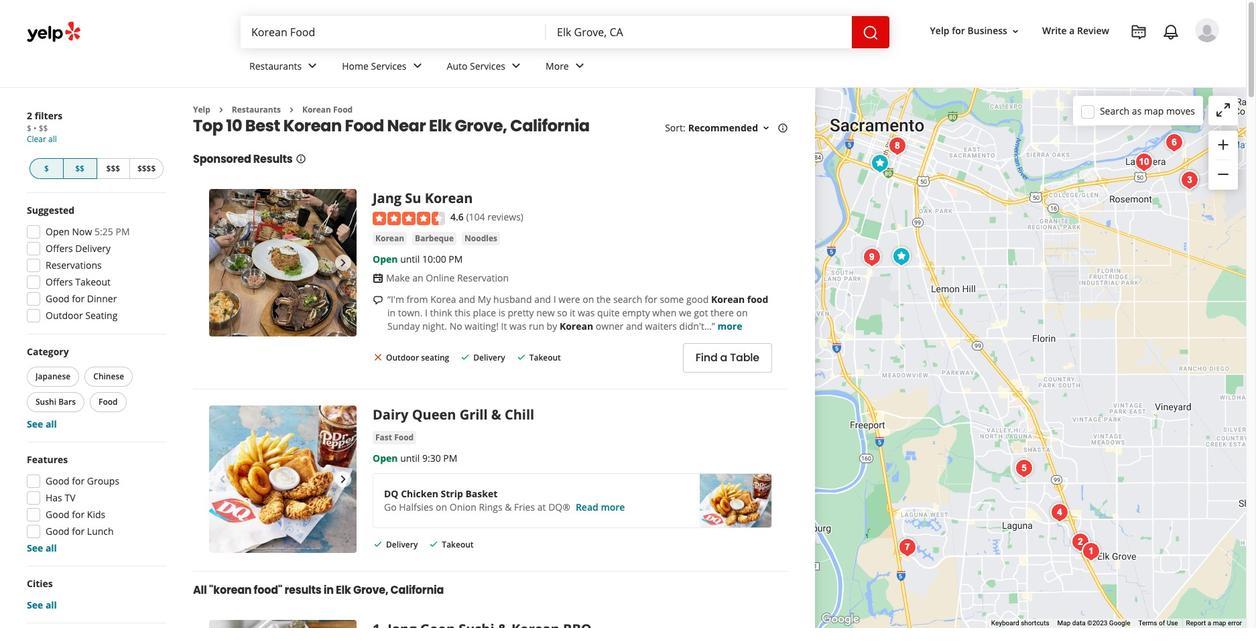Task type: describe. For each thing, give the bounding box(es) containing it.
0 vertical spatial grove,
[[455, 115, 507, 137]]

more inside 'dq chicken strip basket go halfsies on onion rings & fries at dq® read more'
[[601, 501, 625, 513]]

delivery for outdoor seating 16 checkmark v2 icon
[[473, 352, 505, 363]]

sponsored
[[193, 152, 251, 167]]

$ button
[[29, 158, 64, 179]]

1 vertical spatial in
[[324, 582, 334, 598]]

jang
[[373, 189, 402, 207]]

slideshow element for jang su korean
[[209, 189, 357, 337]]

pm inside 'group'
[[116, 225, 130, 238]]

0 vertical spatial &
[[491, 405, 501, 424]]

1 horizontal spatial was
[[578, 306, 595, 319]]

has tv
[[46, 491, 75, 504]]

good for good for dinner
[[46, 292, 70, 305]]

group containing cities
[[27, 577, 166, 612]]

read
[[576, 501, 598, 513]]

dairy
[[373, 405, 409, 424]]

services for auto services
[[470, 59, 505, 72]]

pocha house image
[[884, 133, 911, 160]]

16 reservation v2 image
[[373, 273, 383, 283]]

notifications image
[[1163, 24, 1179, 40]]

"i'm
[[387, 293, 404, 306]]

all "korean food" results in elk grove, california
[[193, 582, 444, 598]]

more
[[546, 59, 569, 72]]

3 see all from the top
[[27, 599, 57, 611]]

$$$
[[106, 163, 120, 174]]

barbeque
[[415, 232, 454, 244]]

1 horizontal spatial elk
[[429, 115, 452, 137]]

barbeque link
[[412, 232, 457, 245]]

$$ inside 2 filters $ • $$ clear all
[[39, 123, 48, 134]]

review
[[1077, 24, 1109, 37]]

search
[[1100, 104, 1130, 117]]

business
[[968, 24, 1008, 37]]

clear all link
[[27, 133, 57, 145]]

1 horizontal spatial and
[[534, 293, 551, 306]]

an
[[412, 271, 423, 284]]

japanese
[[36, 371, 71, 382]]

the
[[597, 293, 611, 306]]

open until 10:00 pm
[[373, 253, 463, 265]]

1 horizontal spatial on
[[583, 293, 594, 306]]

barbeque button
[[412, 232, 457, 245]]

kids
[[87, 508, 105, 521]]

next image
[[335, 255, 351, 271]]

suggested
[[27, 204, 75, 217]]

map for moves
[[1144, 104, 1164, 117]]

good for lunch
[[46, 525, 114, 538]]

& inside 'dq chicken strip basket go halfsies on onion rings & fries at dq® read more'
[[505, 501, 512, 513]]

top 10 best korean food near elk grove, california
[[193, 115, 590, 137]]

near
[[387, 115, 426, 137]]

1 horizontal spatial takeout
[[442, 539, 474, 550]]

reservations
[[46, 259, 102, 271]]

home services
[[342, 59, 407, 72]]

error
[[1228, 619, 1242, 627]]

husband
[[493, 293, 532, 306]]

delivery inside 'group'
[[75, 242, 111, 255]]

chinese
[[93, 371, 124, 382]]

slideshow element for dairy queen grill & chill
[[209, 405, 357, 553]]

©2023
[[1087, 619, 1108, 627]]

japanese button
[[27, 367, 79, 387]]

for for business
[[952, 24, 965, 37]]

10
[[226, 115, 242, 137]]

outdoor seating
[[46, 309, 118, 322]]

until for su
[[400, 253, 420, 265]]

onion
[[450, 501, 477, 513]]

see all for category
[[27, 418, 57, 430]]

16 chevron right v2 image for restaurants
[[216, 104, 226, 115]]

bonchon image
[[1046, 499, 1073, 526]]

results
[[284, 582, 321, 598]]

reviews)
[[488, 211, 524, 224]]

top
[[193, 115, 223, 137]]

all inside 2 filters $ • $$ clear all
[[48, 133, 57, 145]]

food down "home"
[[333, 104, 353, 115]]

report a map error
[[1186, 619, 1242, 627]]

make
[[386, 271, 410, 284]]

dq chicken strip basket go halfsies on onion rings & fries at dq® read more
[[384, 487, 625, 513]]

home services link
[[331, 48, 436, 87]]

no
[[450, 320, 462, 332]]

offers takeout
[[46, 276, 111, 288]]

a for find
[[720, 350, 727, 366]]

"korean
[[209, 582, 252, 598]]

noodles
[[465, 232, 497, 244]]

16 speech v2 image
[[373, 295, 383, 305]]

2 filters $ • $$ clear all
[[27, 109, 63, 145]]

jang su korean image
[[1176, 167, 1203, 194]]

noodles link
[[462, 232, 500, 245]]

yelp link
[[193, 104, 210, 115]]

see all button for category
[[27, 418, 57, 430]]

group containing category
[[24, 345, 166, 431]]

it
[[570, 306, 575, 319]]

sort:
[[665, 122, 686, 134]]

(104
[[466, 211, 485, 224]]

yelp for yelp link
[[193, 104, 210, 115]]

auto
[[447, 59, 468, 72]]

9:30
[[422, 452, 441, 464]]

outdoor for outdoor seating
[[46, 309, 83, 322]]

write a review link
[[1037, 19, 1115, 43]]

yelp for yelp for business
[[930, 24, 950, 37]]

fast
[[375, 432, 392, 443]]

table
[[730, 350, 760, 366]]

open until 9:30 pm
[[373, 452, 457, 464]]

rings
[[479, 501, 503, 513]]

group containing suggested
[[23, 204, 166, 326]]

map region
[[763, 37, 1256, 628]]

my
[[478, 293, 491, 306]]

16 checkmark v2 image for outdoor seating
[[460, 352, 471, 363]]

terms of use link
[[1139, 619, 1178, 627]]

write
[[1042, 24, 1067, 37]]

0 horizontal spatial jang su korean image
[[209, 189, 357, 337]]

jang su korean link
[[373, 189, 473, 207]]

food left 'near' on the top left of page
[[345, 115, 384, 137]]

until for queen
[[400, 452, 420, 464]]

0 vertical spatial california
[[510, 115, 590, 137]]

features
[[27, 453, 68, 466]]

outdoor for outdoor seating
[[386, 352, 419, 363]]

we
[[679, 306, 692, 319]]

16 chevron right v2 image for korean food
[[286, 104, 297, 115]]

seating
[[421, 352, 449, 363]]

at
[[537, 501, 546, 513]]

quite
[[597, 306, 620, 319]]

none field near
[[557, 25, 841, 40]]

see for category
[[27, 418, 43, 430]]

all
[[193, 582, 207, 598]]

for inside the "i'm from korea and my husband and i were on the search for some good korean food in town. i think this place is pretty new so it was quite empty when we got there on sunday night. no waiting! it was run by
[[645, 293, 657, 306]]

16 chevron down v2 image for recommended
[[761, 123, 772, 134]]

all down good for lunch
[[46, 542, 57, 554]]

next image
[[335, 471, 351, 487]]

$$$$ button
[[130, 158, 164, 179]]

see all for features
[[27, 542, 57, 554]]

0 vertical spatial restaurants link
[[239, 48, 331, 87]]

0 horizontal spatial and
[[459, 293, 475, 306]]

offers for offers delivery
[[46, 242, 73, 255]]

3 see from the top
[[27, 599, 43, 611]]

now
[[72, 225, 92, 238]]

2 horizontal spatial 16 checkmark v2 image
[[516, 352, 527, 363]]

•
[[34, 123, 37, 134]]

16 chevron down v2 image for yelp for business
[[1010, 26, 1021, 37]]

food inside button
[[394, 432, 414, 443]]

halfsies
[[399, 501, 433, 513]]

zoom out image
[[1215, 166, 1231, 182]]

recommended button
[[688, 122, 772, 134]]

chicken
[[401, 487, 438, 500]]

good for dinner
[[46, 292, 117, 305]]

bars
[[58, 396, 76, 408]]

category
[[27, 345, 69, 358]]

korean inside button
[[375, 232, 404, 244]]

open inside 'group'
[[46, 225, 70, 238]]

1 vertical spatial restaurants link
[[232, 104, 281, 115]]

4.6 star rating image
[[373, 212, 445, 225]]

dinner
[[87, 292, 117, 305]]

queen
[[412, 405, 456, 424]]

1 vertical spatial restaurants
[[232, 104, 281, 115]]

map for error
[[1213, 619, 1226, 627]]

none field find
[[251, 25, 536, 40]]

in inside the "i'm from korea and my husband and i were on the search for some good korean food in town. i think this place is pretty new so it was quite empty when we got there on sunday night. no waiting! it was run by
[[387, 306, 396, 319]]

open for jang
[[373, 253, 398, 265]]

0 horizontal spatial california
[[391, 582, 444, 598]]

offers delivery
[[46, 242, 111, 255]]

delivery for 16 checkmark v2 image
[[386, 539, 418, 550]]



Task type: locate. For each thing, give the bounding box(es) containing it.
good down good for kids
[[46, 525, 70, 538]]

1 until from the top
[[400, 253, 420, 265]]

auto services link
[[436, 48, 535, 87]]

pm right 5:25
[[116, 225, 130, 238]]

16 chevron down v2 image
[[1010, 26, 1021, 37], [761, 123, 772, 134]]

1 horizontal spatial 16 chevron right v2 image
[[286, 104, 297, 115]]

for for groups
[[72, 475, 85, 487]]

2 see all from the top
[[27, 542, 57, 554]]

2 good from the top
[[46, 475, 70, 487]]

24 chevron down v2 image right more
[[572, 58, 588, 74]]

offers down reservations
[[46, 276, 73, 288]]

24 chevron down v2 image inside "auto services" link
[[508, 58, 524, 74]]

pm for dairy
[[443, 452, 457, 464]]

outdoor seating
[[386, 352, 449, 363]]

good for good for groups
[[46, 475, 70, 487]]

waiters
[[645, 320, 677, 332]]

$ down 'clear all' link on the top
[[44, 163, 49, 174]]

it
[[501, 320, 507, 332]]

strip
[[441, 487, 463, 500]]

yd togo korean bbq image
[[1011, 455, 1037, 482]]

0 vertical spatial $$
[[39, 123, 48, 134]]

for up tv at the bottom
[[72, 475, 85, 487]]

1 vertical spatial was
[[510, 320, 527, 332]]

gangnam ave 2go image
[[1067, 529, 1094, 556]]

none field up home services "link"
[[251, 25, 536, 40]]

open down suggested
[[46, 225, 70, 238]]

groups
[[87, 475, 119, 487]]

pm up make an online reservation
[[449, 253, 463, 265]]

see down sushi at the bottom of page
[[27, 418, 43, 430]]

2 none field from the left
[[557, 25, 841, 40]]

i
[[554, 293, 556, 306], [425, 306, 428, 319]]

0 vertical spatial see all button
[[27, 418, 57, 430]]

2 24 chevron down v2 image from the left
[[508, 58, 524, 74]]

a inside write a review link
[[1069, 24, 1075, 37]]

find a table link
[[683, 343, 772, 373]]

none field up the business categories element
[[557, 25, 841, 40]]

$ inside 2 filters $ • $$ clear all
[[27, 123, 31, 134]]

0 horizontal spatial grove,
[[353, 582, 388, 598]]

open down fast
[[373, 452, 398, 464]]

24 chevron down v2 image
[[409, 58, 425, 74], [572, 58, 588, 74]]

0 horizontal spatial on
[[436, 501, 447, 513]]

restaurants right 'top'
[[232, 104, 281, 115]]

clear
[[27, 133, 46, 145]]

previous image
[[215, 471, 231, 487]]

outdoor down the good for dinner
[[46, 309, 83, 322]]

16 close v2 image
[[373, 352, 383, 363]]

offers
[[46, 242, 73, 255], [46, 276, 73, 288]]

and down empty
[[626, 320, 643, 332]]

a right write
[[1069, 24, 1075, 37]]

sushi bars
[[36, 396, 76, 408]]

pm for jang
[[449, 253, 463, 265]]

dairy queen grill & chill link
[[373, 405, 534, 424]]

dairy queen grill & chill image
[[209, 405, 357, 553]]

were
[[559, 293, 580, 306]]

search image
[[863, 25, 879, 41]]

by
[[547, 320, 557, 332]]

16 checkmark v2 image
[[460, 352, 471, 363], [516, 352, 527, 363], [429, 539, 439, 549]]

for for kids
[[72, 508, 85, 521]]

and up new
[[534, 293, 551, 306]]

a for write
[[1069, 24, 1075, 37]]

results
[[253, 152, 293, 167]]

16 info v2 image
[[778, 123, 788, 134], [295, 154, 306, 164]]

1 horizontal spatial $$
[[75, 163, 84, 174]]

elk right 'near' on the top left of page
[[429, 115, 452, 137]]

1 vertical spatial $
[[44, 163, 49, 174]]

$ inside button
[[44, 163, 49, 174]]

good down has tv
[[46, 508, 70, 521]]

0 horizontal spatial more
[[601, 501, 625, 513]]

a
[[1069, 24, 1075, 37], [720, 350, 727, 366], [1208, 619, 1211, 627]]

1 services from the left
[[371, 59, 407, 72]]

24 chevron down v2 image inside home services "link"
[[409, 58, 425, 74]]

24 chevron down v2 image left the auto
[[409, 58, 425, 74]]

restaurants up best
[[249, 59, 302, 72]]

a for report
[[1208, 619, 1211, 627]]

for down good for kids
[[72, 525, 85, 538]]

recommended
[[688, 122, 758, 134]]

and
[[459, 293, 475, 306], [534, 293, 551, 306], [626, 320, 643, 332]]

food button
[[90, 392, 126, 412]]

2 vertical spatial delivery
[[386, 539, 418, 550]]

night.
[[422, 320, 447, 332]]

from
[[407, 293, 428, 306]]

on up more link
[[736, 306, 748, 319]]

5:25
[[95, 225, 113, 238]]

for up when
[[645, 293, 657, 306]]

2 offers from the top
[[46, 276, 73, 288]]

2 vertical spatial see
[[27, 599, 43, 611]]

until up an
[[400, 253, 420, 265]]

yelp left business
[[930, 24, 950, 37]]

24 chevron down v2 image
[[305, 58, 321, 74], [508, 58, 524, 74]]

dq®
[[548, 501, 570, 513]]

dairy queen grill & chill image
[[888, 243, 915, 270]]

yelp inside button
[[930, 24, 950, 37]]

previous image
[[215, 255, 231, 271]]

0 horizontal spatial i
[[425, 306, 428, 319]]

0 vertical spatial offers
[[46, 242, 73, 255]]

good up has tv
[[46, 475, 70, 487]]

0 horizontal spatial 24 chevron down v2 image
[[305, 58, 321, 74]]

0 vertical spatial until
[[400, 253, 420, 265]]

0 horizontal spatial 16 checkmark v2 image
[[429, 539, 439, 549]]

16 chevron down v2 image right business
[[1010, 26, 1021, 37]]

a right find
[[720, 350, 727, 366]]

good for good for kids
[[46, 508, 70, 521]]

services
[[371, 59, 407, 72], [470, 59, 505, 72]]

services inside "link"
[[371, 59, 407, 72]]

1 see from the top
[[27, 418, 43, 430]]

grove, down 16 checkmark v2 image
[[353, 582, 388, 598]]

for left business
[[952, 24, 965, 37]]

0 horizontal spatial elk
[[336, 582, 351, 598]]

jang goon sushi & korean bbq image
[[1078, 538, 1104, 565]]

1 vertical spatial 16 info v2 image
[[295, 154, 306, 164]]

0 horizontal spatial takeout
[[75, 276, 111, 288]]

2 vertical spatial on
[[436, 501, 447, 513]]

1 horizontal spatial 16 info v2 image
[[778, 123, 788, 134]]

1 horizontal spatial jang su korean image
[[1176, 167, 1203, 194]]

16 chevron down v2 image inside recommended dropdown button
[[761, 123, 772, 134]]

0 horizontal spatial 24 chevron down v2 image
[[409, 58, 425, 74]]

3 good from the top
[[46, 508, 70, 521]]

was down pretty
[[510, 320, 527, 332]]

yelp for business button
[[925, 19, 1026, 43]]

takeout down by
[[529, 352, 561, 363]]

expand map image
[[1215, 102, 1231, 118]]

1 vertical spatial map
[[1213, 619, 1226, 627]]

auto services
[[447, 59, 505, 72]]

0 horizontal spatial delivery
[[75, 242, 111, 255]]

services right the auto
[[470, 59, 505, 72]]

delivery down open now 5:25 pm in the top left of the page
[[75, 242, 111, 255]]

1 24 chevron down v2 image from the left
[[409, 58, 425, 74]]

group containing features
[[23, 453, 166, 555]]

see all down cities
[[27, 599, 57, 611]]

0 vertical spatial $
[[27, 123, 31, 134]]

chill
[[505, 405, 534, 424]]

see
[[27, 418, 43, 430], [27, 542, 43, 554], [27, 599, 43, 611]]

1 vertical spatial elk
[[336, 582, 351, 598]]

good
[[686, 293, 709, 306]]

1 vertical spatial see all
[[27, 542, 57, 554]]

got
[[694, 306, 708, 319]]

noah l. image
[[1195, 18, 1219, 42]]

16 checkmark v2 image down pretty
[[516, 352, 527, 363]]

fast food
[[375, 432, 414, 443]]

outdoor right the "16 close v2" image
[[386, 352, 419, 363]]

this
[[455, 306, 471, 319]]

more down there
[[718, 320, 742, 332]]

jang su korean image
[[1176, 167, 1203, 194], [209, 189, 357, 337]]

1 horizontal spatial services
[[470, 59, 505, 72]]

map data ©2023 google
[[1058, 619, 1131, 627]]

1 none field from the left
[[251, 25, 536, 40]]

yelp
[[930, 24, 950, 37], [193, 104, 210, 115]]

food inside 'button'
[[99, 396, 118, 408]]

0 horizontal spatial was
[[510, 320, 527, 332]]

see all down sushi at the bottom of page
[[27, 418, 57, 430]]

1 horizontal spatial map
[[1213, 619, 1226, 627]]

food down chinese button
[[99, 396, 118, 408]]

i left "think"
[[425, 306, 428, 319]]

grill
[[460, 405, 488, 424]]

1 horizontal spatial more
[[718, 320, 742, 332]]

16 chevron right v2 image right yelp link
[[216, 104, 226, 115]]

is
[[499, 306, 505, 319]]

owner
[[596, 320, 624, 332]]

restaurants
[[249, 59, 302, 72], [232, 104, 281, 115]]

see all button
[[27, 418, 57, 430], [27, 542, 57, 554], [27, 599, 57, 611]]

1 offers from the top
[[46, 242, 73, 255]]

2 slideshow element from the top
[[209, 405, 357, 553]]

1 vertical spatial 16 chevron down v2 image
[[761, 123, 772, 134]]

see all button down cities
[[27, 599, 57, 611]]

24 chevron down v2 image for restaurants
[[305, 58, 321, 74]]

2 horizontal spatial and
[[626, 320, 643, 332]]

was right it
[[578, 306, 595, 319]]

0 vertical spatial elk
[[429, 115, 452, 137]]

in
[[387, 306, 396, 319], [324, 582, 334, 598]]

google image
[[819, 611, 863, 628]]

for up good for lunch
[[72, 508, 85, 521]]

0 vertical spatial on
[[583, 293, 594, 306]]

1 vertical spatial until
[[400, 452, 420, 464]]

zoom in image
[[1215, 137, 1231, 153]]

16 info v2 image right recommended dropdown button on the right top of the page
[[778, 123, 788, 134]]

1 horizontal spatial delivery
[[386, 539, 418, 550]]

1 horizontal spatial i
[[554, 293, 556, 306]]

for for lunch
[[72, 525, 85, 538]]

elk right results
[[336, 582, 351, 598]]

1 slideshow element from the top
[[209, 189, 357, 337]]

Find text field
[[251, 25, 536, 40]]

1 vertical spatial on
[[736, 306, 748, 319]]

map left error
[[1213, 619, 1226, 627]]

see all button up cities
[[27, 542, 57, 554]]

all down sushi bars button
[[46, 418, 57, 430]]

some
[[660, 293, 684, 306]]

0 vertical spatial slideshow element
[[209, 189, 357, 337]]

keyboard shortcuts
[[991, 619, 1049, 627]]

& right grill
[[491, 405, 501, 424]]

group
[[1209, 131, 1238, 190], [23, 204, 166, 326], [24, 345, 166, 431], [23, 453, 166, 555], [27, 577, 166, 612]]

delivery down waiting!
[[473, 352, 505, 363]]

16 checkmark v2 image for delivery
[[429, 539, 439, 549]]

korean inside the "i'm from korea and my husband and i were on the search for some good korean food in town. i think this place is pretty new so it was quite empty when we got there on sunday night. no waiting! it was run by
[[711, 293, 745, 306]]

services right "home"
[[371, 59, 407, 72]]

24 chevron down v2 image for home services
[[409, 58, 425, 74]]

0 vertical spatial more
[[718, 320, 742, 332]]

until left the 9:30
[[400, 452, 420, 464]]

map right as
[[1144, 104, 1164, 117]]

pm right the 9:30
[[443, 452, 457, 464]]

restaurants link right 'top'
[[232, 104, 281, 115]]

0 vertical spatial see
[[27, 418, 43, 430]]

$$ right the •
[[39, 123, 48, 134]]

grove,
[[455, 115, 507, 137], [353, 582, 388, 598]]

None field
[[251, 25, 536, 40], [557, 25, 841, 40]]

slideshow element
[[209, 189, 357, 337], [209, 405, 357, 553]]

in down "i'm
[[387, 306, 396, 319]]

see up cities
[[27, 542, 43, 554]]

find
[[696, 350, 718, 366]]

miso japanese restaurant image
[[866, 150, 893, 177]]

1 vertical spatial grove,
[[353, 582, 388, 598]]

$$ right $ button
[[75, 163, 84, 174]]

all right clear
[[48, 133, 57, 145]]

16 chevron down v2 image inside yelp for business button
[[1010, 26, 1021, 37]]

outdoor inside 'group'
[[46, 309, 83, 322]]

oz korean bbq - elk grove image
[[894, 534, 921, 561]]

pine tree house image
[[1131, 149, 1157, 176]]

business categories element
[[239, 48, 1219, 87]]

2 vertical spatial takeout
[[442, 539, 474, 550]]

make an online reservation
[[386, 271, 509, 284]]

1 horizontal spatial none field
[[557, 25, 841, 40]]

0 vertical spatial i
[[554, 293, 556, 306]]

so
[[557, 306, 567, 319]]

& left fries
[[505, 501, 512, 513]]

as
[[1132, 104, 1142, 117]]

good for kids
[[46, 508, 105, 521]]

good for good for lunch
[[46, 525, 70, 538]]

0 vertical spatial a
[[1069, 24, 1075, 37]]

a right report
[[1208, 619, 1211, 627]]

1 see all button from the top
[[27, 418, 57, 430]]

more link
[[718, 320, 742, 332]]

pm
[[116, 225, 130, 238], [449, 253, 463, 265], [443, 452, 457, 464]]

hankook tofu house image
[[1161, 129, 1188, 156]]

see down cities
[[27, 599, 43, 611]]

2 horizontal spatial delivery
[[473, 352, 505, 363]]

map
[[1058, 619, 1071, 627]]

on
[[583, 293, 594, 306], [736, 306, 748, 319], [436, 501, 447, 513]]

0 horizontal spatial map
[[1144, 104, 1164, 117]]

find a table
[[696, 350, 760, 366]]

2 vertical spatial open
[[373, 452, 398, 464]]

1 good from the top
[[46, 292, 70, 305]]

2 vertical spatial see all
[[27, 599, 57, 611]]

0 horizontal spatial 16 info v2 image
[[295, 154, 306, 164]]

1 see all from the top
[[27, 418, 57, 430]]

0 horizontal spatial none field
[[251, 25, 536, 40]]

16 chevron right v2 image
[[216, 104, 226, 115], [286, 104, 297, 115]]

2 vertical spatial a
[[1208, 619, 1211, 627]]

see all button down sushi at the bottom of page
[[27, 418, 57, 430]]

1 vertical spatial yelp
[[193, 104, 210, 115]]

$$ inside button
[[75, 163, 84, 174]]

0 vertical spatial outdoor
[[46, 309, 83, 322]]

search as map moves
[[1100, 104, 1195, 117]]

2 horizontal spatial a
[[1208, 619, 1211, 627]]

yd tofu house image
[[858, 244, 885, 271]]

2 see all button from the top
[[27, 542, 57, 554]]

24 chevron down v2 image right auto services
[[508, 58, 524, 74]]

see all up cities
[[27, 542, 57, 554]]

0 horizontal spatial $
[[27, 123, 31, 134]]

in right results
[[324, 582, 334, 598]]

seating
[[85, 309, 118, 322]]

0 horizontal spatial in
[[324, 582, 334, 598]]

and up this
[[459, 293, 475, 306]]

24 chevron down v2 image inside more link
[[572, 58, 588, 74]]

24 chevron down v2 image left "home"
[[305, 58, 321, 74]]

1 vertical spatial open
[[373, 253, 398, 265]]

basket
[[466, 487, 498, 500]]

fast food link
[[373, 431, 416, 444]]

all down cities
[[46, 599, 57, 611]]

1 vertical spatial slideshow element
[[209, 405, 357, 553]]

1 vertical spatial more
[[601, 501, 625, 513]]

0 vertical spatial takeout
[[75, 276, 111, 288]]

good down offers takeout
[[46, 292, 70, 305]]

terms of use
[[1139, 619, 1178, 627]]

0 vertical spatial pm
[[116, 225, 130, 238]]

for inside button
[[952, 24, 965, 37]]

16 chevron down v2 image right recommended
[[761, 123, 772, 134]]

takeout
[[75, 276, 111, 288], [529, 352, 561, 363], [442, 539, 474, 550]]

was
[[578, 306, 595, 319], [510, 320, 527, 332]]

delivery
[[75, 242, 111, 255], [473, 352, 505, 363], [386, 539, 418, 550]]

takeout inside 'group'
[[75, 276, 111, 288]]

$ left the •
[[27, 123, 31, 134]]

food right fast
[[394, 432, 414, 443]]

see all button for features
[[27, 542, 57, 554]]

town.
[[398, 306, 423, 319]]

0 horizontal spatial a
[[720, 350, 727, 366]]

restaurants link
[[239, 48, 331, 87], [232, 104, 281, 115]]

1 horizontal spatial yelp
[[930, 24, 950, 37]]

2 see from the top
[[27, 542, 43, 554]]

0 vertical spatial 16 info v2 image
[[778, 123, 788, 134]]

24 chevron down v2 image for auto services
[[508, 58, 524, 74]]

restaurants link up korean food link at the top
[[239, 48, 331, 87]]

1 16 chevron right v2 image from the left
[[216, 104, 226, 115]]

yelp for business
[[930, 24, 1008, 37]]

services for home services
[[371, 59, 407, 72]]

has
[[46, 491, 62, 504]]

0 horizontal spatial 16 chevron down v2 image
[[761, 123, 772, 134]]

0 horizontal spatial yelp
[[193, 104, 210, 115]]

1 vertical spatial pm
[[449, 253, 463, 265]]

sushi bars button
[[27, 392, 84, 412]]

2 horizontal spatial takeout
[[529, 352, 561, 363]]

takeout up dinner
[[75, 276, 111, 288]]

run
[[529, 320, 544, 332]]

Near text field
[[557, 25, 841, 40]]

offers for offers takeout
[[46, 276, 73, 288]]

a inside find a table link
[[720, 350, 727, 366]]

see for features
[[27, 542, 43, 554]]

1 horizontal spatial a
[[1069, 24, 1075, 37]]

1 horizontal spatial $
[[44, 163, 49, 174]]

16 chevron right v2 image right best
[[286, 104, 297, 115]]

more right read
[[601, 501, 625, 513]]

1 vertical spatial see
[[27, 542, 43, 554]]

1 vertical spatial a
[[720, 350, 727, 366]]

on down strip
[[436, 501, 447, 513]]

i left were
[[554, 293, 556, 306]]

offers up reservations
[[46, 242, 73, 255]]

16 checkmark v2 image down the halfsies
[[429, 539, 439, 549]]

4 good from the top
[[46, 525, 70, 538]]

1 horizontal spatial 16 checkmark v2 image
[[460, 352, 471, 363]]

1 horizontal spatial grove,
[[455, 115, 507, 137]]

0 horizontal spatial outdoor
[[46, 309, 83, 322]]

for for dinner
[[72, 292, 85, 305]]

use
[[1167, 619, 1178, 627]]

pretty
[[508, 306, 534, 319]]

restaurants inside restaurants link
[[249, 59, 302, 72]]

grove, down "auto services" link
[[455, 115, 507, 137]]

on inside 'dq chicken strip basket go halfsies on onion rings & fries at dq® read more'
[[436, 501, 447, 513]]

for down offers takeout
[[72, 292, 85, 305]]

2 until from the top
[[400, 452, 420, 464]]

4.6 (104 reviews)
[[450, 211, 524, 224]]

16 info v2 image right results
[[295, 154, 306, 164]]

0 vertical spatial map
[[1144, 104, 1164, 117]]

1 vertical spatial takeout
[[529, 352, 561, 363]]

24 chevron down v2 image for more
[[572, 58, 588, 74]]

jang su korean
[[373, 189, 473, 207]]

keyboard
[[991, 619, 1019, 627]]

None search field
[[241, 16, 892, 48]]

0 vertical spatial in
[[387, 306, 396, 319]]

open for dairy
[[373, 452, 398, 464]]

delivery right 16 checkmark v2 image
[[386, 539, 418, 550]]

1 horizontal spatial 16 chevron down v2 image
[[1010, 26, 1021, 37]]

korean link
[[373, 232, 407, 245]]

takeout down the onion
[[442, 539, 474, 550]]

1 24 chevron down v2 image from the left
[[305, 58, 321, 74]]

1 vertical spatial california
[[391, 582, 444, 598]]

shortcuts
[[1021, 619, 1049, 627]]

yelp left 10
[[193, 104, 210, 115]]

1 horizontal spatial california
[[510, 115, 590, 137]]

noodles button
[[462, 232, 500, 245]]

2 services from the left
[[470, 59, 505, 72]]

projects image
[[1131, 24, 1147, 40]]

16 checkmark v2 image
[[373, 539, 383, 549]]

2 24 chevron down v2 image from the left
[[572, 58, 588, 74]]

open up 16 reservation v2 icon
[[373, 253, 398, 265]]

2 16 chevron right v2 image from the left
[[286, 104, 297, 115]]

3 see all button from the top
[[27, 599, 57, 611]]

10:00
[[422, 253, 446, 265]]

1 horizontal spatial &
[[505, 501, 512, 513]]

user actions element
[[919, 17, 1238, 99]]

lunch
[[87, 525, 114, 538]]

1 vertical spatial delivery
[[473, 352, 505, 363]]

16 checkmark v2 image right "seating"
[[460, 352, 471, 363]]

on left the
[[583, 293, 594, 306]]

0 vertical spatial delivery
[[75, 242, 111, 255]]



Task type: vqa. For each thing, say whether or not it's contained in the screenshot.
group containing Category
yes



